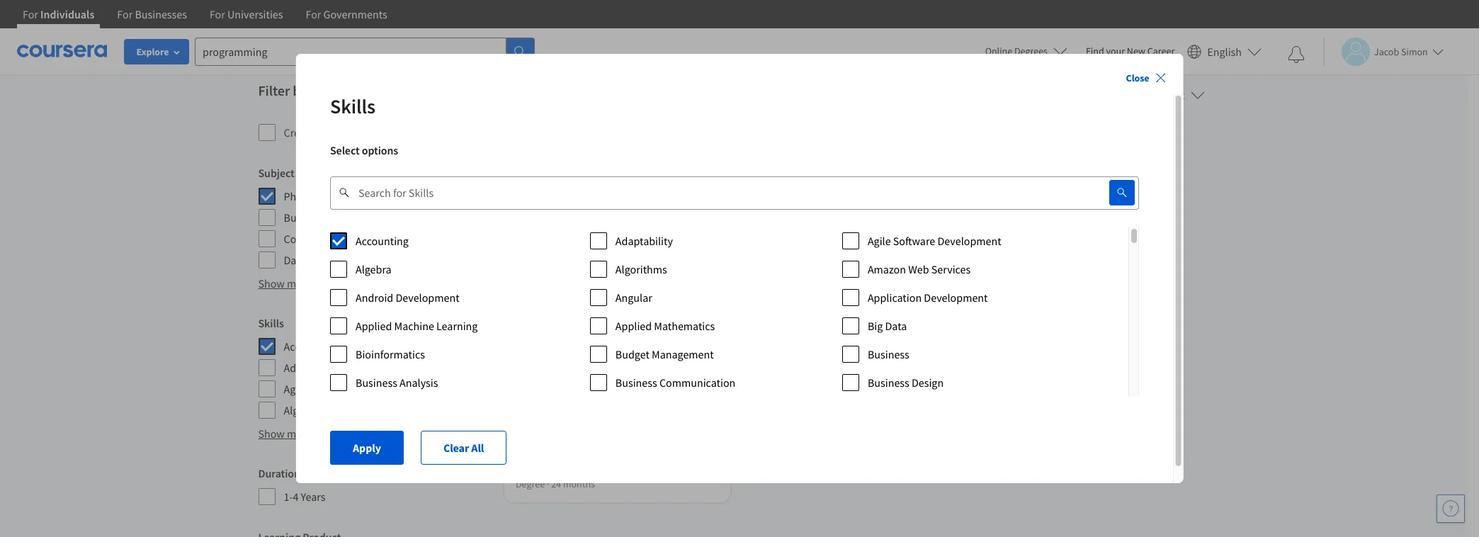 Task type: describe. For each thing, give the bounding box(es) containing it.
business for business communication
[[615, 375, 657, 390]]

skills dialog
[[296, 54, 1183, 499]]

development inside skills group
[[354, 382, 417, 396]]

algebra inside skills group
[[284, 403, 320, 417]]

2 horizontal spatial engineering
[[633, 339, 691, 353]]

for universities
[[210, 7, 283, 21]]

find your new career link
[[1079, 43, 1182, 60]]

business down big data
[[868, 347, 909, 361]]

university
[[540, 315, 581, 328]]

algorithms
[[615, 262, 667, 276]]

search image
[[1116, 187, 1127, 198]]

development up services
[[937, 234, 1001, 248]]

management inside select skills options element
[[652, 347, 714, 361]]

amazon
[[868, 262, 906, 276]]

for for individuals
[[23, 7, 38, 21]]

applied for applied machine learning
[[355, 319, 392, 333]]

1 horizontal spatial engineering
[[562, 339, 620, 353]]

skills group
[[258, 315, 490, 419]]

more for data science
[[287, 276, 312, 290]]

android
[[355, 290, 393, 305]]

in
[[622, 339, 631, 353]]

big
[[868, 319, 883, 333]]

for individuals
[[23, 7, 94, 21]]

analysis
[[399, 375, 438, 390]]

computer
[[284, 232, 331, 246]]

more for algebra
[[287, 427, 312, 441]]

close
[[1126, 71, 1149, 84]]

services
[[931, 262, 970, 276]]

big data
[[868, 319, 907, 333]]

find
[[1086, 45, 1104, 57]]

4
[[293, 490, 299, 504]]

science for computer
[[334, 232, 370, 246]]

clear all button
[[421, 431, 507, 465]]

amazon web services
[[868, 262, 970, 276]]

credit eligible
[[284, 125, 350, 140]]

and
[[364, 189, 382, 203]]

agile inside select skills options element
[[868, 234, 891, 248]]

1-
[[284, 490, 293, 504]]

newest button
[[1105, 78, 1210, 112]]

data science
[[284, 253, 344, 267]]

business analysis
[[355, 375, 438, 390]]

colorado
[[593, 315, 632, 328]]

communication
[[659, 375, 735, 390]]

for businesses
[[117, 7, 187, 21]]

android development
[[355, 290, 459, 305]]

bioinformatics
[[355, 347, 425, 361]]

show notifications image
[[1288, 46, 1305, 63]]

Search by keyword search field
[[358, 176, 1075, 210]]

design
[[912, 375, 944, 390]]

duration
[[258, 466, 300, 480]]

options
[[362, 143, 398, 157]]

businesses
[[135, 7, 187, 21]]

applied mathematics
[[615, 319, 715, 333]]

your
[[1106, 45, 1125, 57]]

individuals
[[40, 7, 94, 21]]

accounting inside select skills options element
[[355, 234, 408, 248]]

show more for data science
[[258, 276, 312, 290]]

show more button for data science
[[258, 275, 312, 292]]

of for university
[[583, 315, 592, 328]]

business design
[[868, 375, 944, 390]]

clear
[[443, 441, 469, 455]]

university of colorado boulder
[[540, 315, 667, 328]]

degree
[[515, 478, 545, 491]]

banner navigation
[[11, 0, 399, 39]]

credit
[[284, 125, 313, 140]]

software inside skills group
[[309, 382, 351, 396]]

science for physical
[[325, 189, 361, 203]]

for governments
[[306, 7, 387, 21]]

skills inside group
[[258, 316, 284, 330]]

filter
[[258, 81, 290, 99]]

data inside select skills options element
[[885, 319, 907, 333]]

business for business design
[[868, 375, 909, 390]]

career
[[1148, 45, 1175, 57]]

business communication
[[615, 375, 735, 390]]

years
[[301, 490, 326, 504]]

close button
[[1121, 65, 1172, 91]]

1-4 years
[[284, 490, 326, 504]]

degree · 24 months
[[515, 478, 595, 491]]

universities
[[227, 7, 283, 21]]

apply
[[353, 441, 381, 455]]

subject
[[258, 166, 295, 180]]

coursera image
[[17, 40, 107, 63]]

24
[[551, 478, 561, 491]]

budget
[[615, 347, 649, 361]]

data inside subject group
[[284, 253, 306, 267]]

select options
[[330, 143, 398, 157]]



Task type: locate. For each thing, give the bounding box(es) containing it.
0 vertical spatial science
[[325, 189, 361, 203]]

2 for from the left
[[117, 7, 133, 21]]

show more up duration
[[258, 427, 312, 441]]

0 horizontal spatial of
[[550, 339, 560, 353]]

more down the data science
[[287, 276, 312, 290]]

show down the data science
[[258, 276, 285, 290]]

eligible
[[315, 125, 350, 140]]

1 vertical spatial skills
[[258, 316, 284, 330]]

help center image
[[1442, 500, 1459, 517]]

2 applied from the left
[[615, 319, 652, 333]]

0 horizontal spatial agile software development
[[284, 382, 417, 396]]

show up duration
[[258, 427, 285, 441]]

1 horizontal spatial data
[[885, 319, 907, 333]]

1 vertical spatial adaptability
[[284, 361, 341, 375]]

1 horizontal spatial agile software development
[[868, 234, 1001, 248]]

english button
[[1182, 28, 1267, 74]]

1 show more button from the top
[[258, 275, 312, 292]]

show
[[258, 276, 285, 290], [258, 427, 285, 441]]

master of engineering in engineering management
[[515, 339, 691, 370]]

1 horizontal spatial applied
[[615, 319, 652, 333]]

data down computer
[[284, 253, 306, 267]]

0 horizontal spatial adaptability
[[284, 361, 341, 375]]

0 vertical spatial software
[[893, 234, 935, 248]]

adaptability inside skills group
[[284, 361, 341, 375]]

subject group
[[258, 164, 490, 269]]

newest
[[1150, 88, 1185, 102]]

0 vertical spatial show more button
[[258, 275, 312, 292]]

for for universities
[[210, 7, 225, 21]]

0 vertical spatial algebra
[[355, 262, 391, 276]]

agile software development down the bioinformatics
[[284, 382, 417, 396]]

agile software development
[[868, 234, 1001, 248], [284, 382, 417, 396]]

science up the data science
[[334, 232, 370, 246]]

algebra up the android at bottom
[[355, 262, 391, 276]]

data right big
[[885, 319, 907, 333]]

show more button up duration
[[258, 425, 312, 442]]

0 horizontal spatial agile
[[284, 382, 307, 396]]

new
[[1127, 45, 1146, 57]]

science for data
[[308, 253, 344, 267]]

applied up in
[[615, 319, 652, 333]]

0 horizontal spatial algebra
[[284, 403, 320, 417]]

find your new career
[[1086, 45, 1175, 57]]

web
[[908, 262, 929, 276]]

1 vertical spatial algebra
[[284, 403, 320, 417]]

for left universities at the left
[[210, 7, 225, 21]]

0 vertical spatial agile software development
[[868, 234, 1001, 248]]

3 for from the left
[[210, 7, 225, 21]]

1 vertical spatial accounting
[[284, 339, 337, 354]]

0 vertical spatial data
[[284, 253, 306, 267]]

agile software development inside skills group
[[284, 382, 417, 396]]

show more down the data science
[[258, 276, 312, 290]]

of for master
[[550, 339, 560, 353]]

engineering
[[384, 189, 441, 203], [562, 339, 620, 353], [633, 339, 691, 353]]

1 show more from the top
[[258, 276, 312, 290]]

0 vertical spatial skills
[[330, 93, 375, 119]]

for for businesses
[[117, 7, 133, 21]]

application
[[868, 290, 922, 305]]

1 horizontal spatial adaptability
[[615, 234, 673, 248]]

by
[[293, 81, 307, 99]]

2 vertical spatial science
[[308, 253, 344, 267]]

select
[[330, 143, 359, 157]]

1 horizontal spatial software
[[893, 234, 935, 248]]

of left colorado
[[583, 315, 592, 328]]

business down budget
[[615, 375, 657, 390]]

1 horizontal spatial management
[[652, 347, 714, 361]]

adaptability
[[615, 234, 673, 248], [284, 361, 341, 375]]

algebra up duration
[[284, 403, 320, 417]]

apply button
[[330, 431, 403, 465]]

skills
[[330, 93, 375, 119], [258, 316, 284, 330]]

software up web
[[893, 234, 935, 248]]

management
[[652, 347, 714, 361], [515, 356, 578, 370]]

for left governments
[[306, 7, 321, 21]]

0 vertical spatial agile
[[868, 234, 891, 248]]

management down mathematics
[[652, 347, 714, 361]]

machine
[[394, 319, 434, 333]]

2 show more from the top
[[258, 427, 312, 441]]

application development
[[868, 290, 988, 305]]

software inside select skills options element
[[893, 234, 935, 248]]

for for governments
[[306, 7, 321, 21]]

months
[[563, 478, 595, 491]]

english
[[1207, 44, 1242, 58]]

business inside subject group
[[284, 210, 325, 225]]

mathematics
[[654, 319, 715, 333]]

of right master
[[550, 339, 560, 353]]

0 vertical spatial more
[[287, 276, 312, 290]]

governments
[[323, 7, 387, 21]]

business down the bioinformatics
[[355, 375, 397, 390]]

select skills options element
[[330, 227, 1139, 397]]

1 applied from the left
[[355, 319, 392, 333]]

business
[[284, 210, 325, 225], [868, 347, 909, 361], [355, 375, 397, 390], [615, 375, 657, 390], [868, 375, 909, 390]]

accounting
[[355, 234, 408, 248], [284, 339, 337, 354]]

None search field
[[195, 37, 535, 66]]

1 horizontal spatial accounting
[[355, 234, 408, 248]]

0 vertical spatial accounting
[[355, 234, 408, 248]]

applied for applied mathematics
[[615, 319, 652, 333]]

0 vertical spatial show
[[258, 276, 285, 290]]

agile inside skills group
[[284, 382, 307, 396]]

learning
[[436, 319, 478, 333]]

0 horizontal spatial software
[[309, 382, 351, 396]]

2 more from the top
[[287, 427, 312, 441]]

management inside master of engineering in engineering management
[[515, 356, 578, 370]]

angular
[[615, 290, 652, 305]]

budget management
[[615, 347, 714, 361]]

master of engineering in engineering management link
[[515, 338, 719, 372]]

1 vertical spatial show more button
[[258, 425, 312, 442]]

business down physical
[[284, 210, 325, 225]]

1 horizontal spatial of
[[583, 315, 592, 328]]

show more button for algebra
[[258, 425, 312, 442]]

of inside master of engineering in engineering management
[[550, 339, 560, 353]]

physical science and engineering
[[284, 189, 441, 203]]

show more button
[[258, 275, 312, 292], [258, 425, 312, 442]]

physical
[[284, 189, 323, 203]]

1 more from the top
[[287, 276, 312, 290]]

for
[[23, 7, 38, 21], [117, 7, 133, 21], [210, 7, 225, 21], [306, 7, 321, 21]]

0 horizontal spatial accounting
[[284, 339, 337, 354]]

of
[[583, 315, 592, 328], [550, 339, 560, 353]]

0 horizontal spatial engineering
[[384, 189, 441, 203]]

agile software development inside select skills options element
[[868, 234, 1001, 248]]

1 vertical spatial of
[[550, 339, 560, 353]]

engineering down university of colorado boulder
[[562, 339, 620, 353]]

development up the applied machine learning
[[395, 290, 459, 305]]

master
[[515, 339, 548, 353]]

show for algebra
[[258, 427, 285, 441]]

1 vertical spatial agile
[[284, 382, 307, 396]]

1 vertical spatial more
[[287, 427, 312, 441]]

algebra inside select skills options element
[[355, 262, 391, 276]]

development down the bioinformatics
[[354, 382, 417, 396]]

computer science
[[284, 232, 370, 246]]

4 for from the left
[[306, 7, 321, 21]]

0 vertical spatial show more
[[258, 276, 312, 290]]

for left individuals
[[23, 7, 38, 21]]

applied machine learning
[[355, 319, 478, 333]]

engineering down applied mathematics
[[633, 339, 691, 353]]

business for business analysis
[[355, 375, 397, 390]]

show for data science
[[258, 276, 285, 290]]

agile
[[868, 234, 891, 248], [284, 382, 307, 396]]

1 horizontal spatial agile
[[868, 234, 891, 248]]

1 vertical spatial show more
[[258, 427, 312, 441]]

1 vertical spatial software
[[309, 382, 351, 396]]

engineering inside subject group
[[384, 189, 441, 203]]

science left and
[[325, 189, 361, 203]]

more
[[287, 276, 312, 290], [287, 427, 312, 441]]

for left "businesses"
[[117, 7, 133, 21]]

0 horizontal spatial management
[[515, 356, 578, 370]]

accounting inside skills group
[[284, 339, 337, 354]]

show more
[[258, 276, 312, 290], [258, 427, 312, 441]]

show more button down the data science
[[258, 275, 312, 292]]

software left business analysis
[[309, 382, 351, 396]]

1 for from the left
[[23, 7, 38, 21]]

1 horizontal spatial algebra
[[355, 262, 391, 276]]

development
[[937, 234, 1001, 248], [395, 290, 459, 305], [924, 290, 988, 305], [354, 382, 417, 396]]

filter by
[[258, 81, 307, 99]]

more up duration
[[287, 427, 312, 441]]

1 vertical spatial agile software development
[[284, 382, 417, 396]]

2 show from the top
[[258, 427, 285, 441]]

applied
[[355, 319, 392, 333], [615, 319, 652, 333]]

all
[[471, 441, 484, 455]]

management down master
[[515, 356, 578, 370]]

science down the computer science
[[308, 253, 344, 267]]

data
[[284, 253, 306, 267], [885, 319, 907, 333]]

2 show more button from the top
[[258, 425, 312, 442]]

0 vertical spatial of
[[583, 315, 592, 328]]

business left the design
[[868, 375, 909, 390]]

show more for algebra
[[258, 427, 312, 441]]

algebra
[[355, 262, 391, 276], [284, 403, 320, 417]]

adaptability inside select skills options element
[[615, 234, 673, 248]]

science
[[325, 189, 361, 203], [334, 232, 370, 246], [308, 253, 344, 267]]

duration group
[[258, 465, 490, 506]]

0 vertical spatial adaptability
[[615, 234, 673, 248]]

engineering right and
[[384, 189, 441, 203]]

clear all
[[443, 441, 484, 455]]

agile software development up amazon web services
[[868, 234, 1001, 248]]

1 vertical spatial science
[[334, 232, 370, 246]]

1 vertical spatial data
[[885, 319, 907, 333]]

1 show from the top
[[258, 276, 285, 290]]

development down services
[[924, 290, 988, 305]]

·
[[547, 478, 549, 491]]

1 horizontal spatial skills
[[330, 93, 375, 119]]

boulder
[[634, 315, 667, 328]]

0 horizontal spatial applied
[[355, 319, 392, 333]]

0 horizontal spatial data
[[284, 253, 306, 267]]

applied down the android at bottom
[[355, 319, 392, 333]]

1 vertical spatial show
[[258, 427, 285, 441]]

0 horizontal spatial skills
[[258, 316, 284, 330]]

skills inside "dialog"
[[330, 93, 375, 119]]



Task type: vqa. For each thing, say whether or not it's contained in the screenshot.
the topmost '(INFOSEC)'
no



